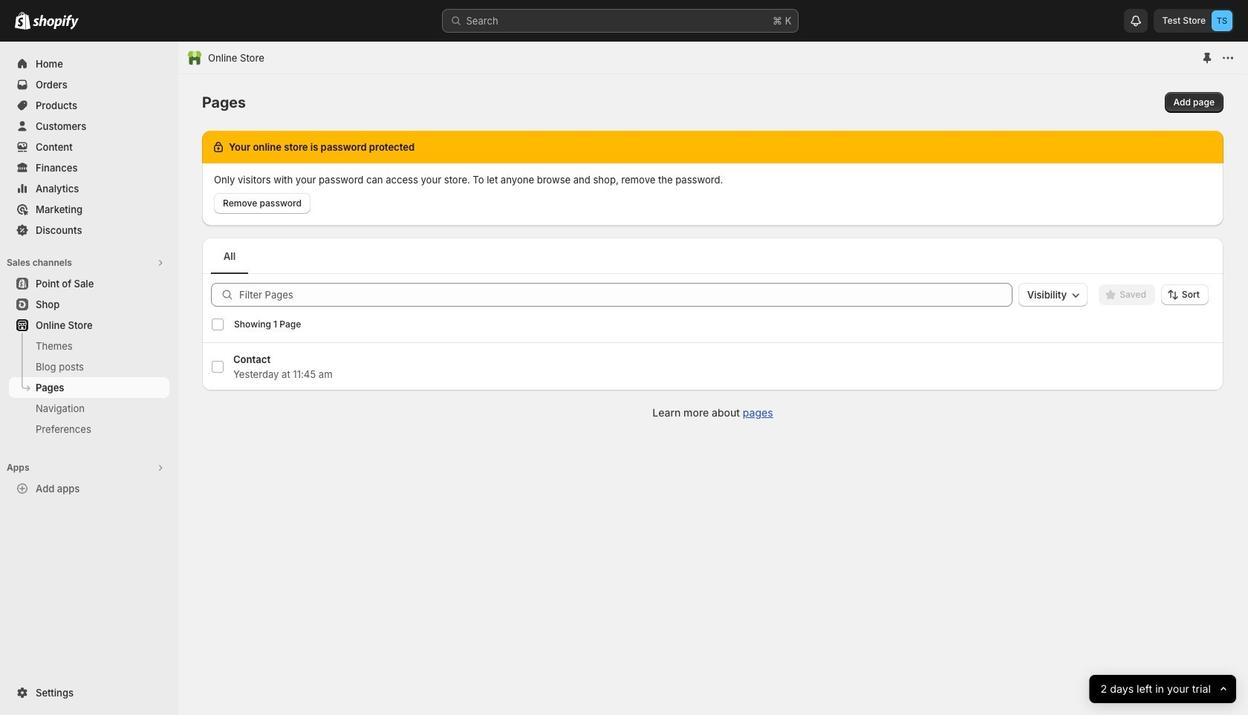 Task type: describe. For each thing, give the bounding box(es) containing it.
0 horizontal spatial shopify image
[[15, 12, 30, 30]]

1 horizontal spatial shopify image
[[33, 15, 79, 30]]

test store image
[[1212, 10, 1232, 31]]



Task type: vqa. For each thing, say whether or not it's contained in the screenshot.
Test Store icon in the right of the page
yes



Task type: locate. For each thing, give the bounding box(es) containing it.
shopify image
[[15, 12, 30, 30], [33, 15, 79, 30]]

online store image
[[187, 51, 202, 65]]



